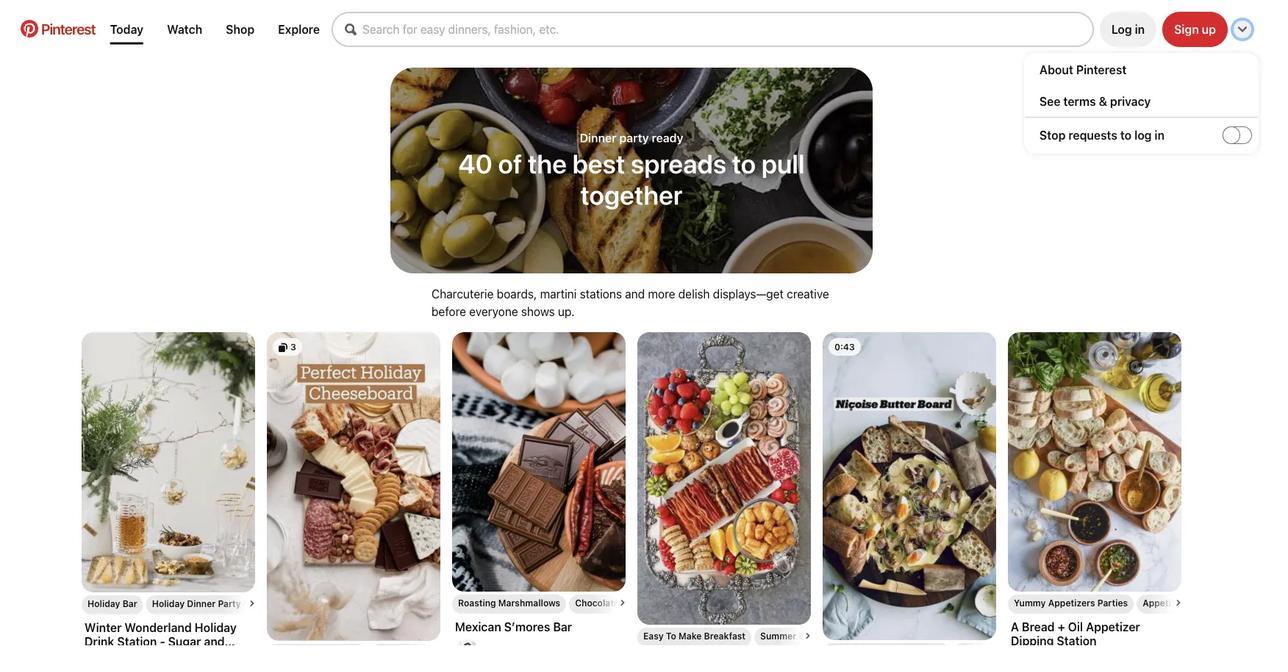 Task type: locate. For each thing, give the bounding box(es) containing it.
in
[[1136, 22, 1146, 36], [1155, 128, 1165, 142]]

make
[[679, 631, 702, 642]]

appetizer
[[1143, 598, 1186, 608], [1087, 620, 1141, 634]]

summer
[[761, 631, 797, 642]]

list
[[76, 333, 1225, 647]]

pinterest right pinterest icon
[[41, 20, 95, 37]]

log in
[[1112, 22, 1146, 36]]

everyone
[[470, 305, 518, 319]]

dinner inside dinner party ready 40 of the best spreads to pull together
[[580, 131, 617, 145]]

0:43 button
[[823, 333, 997, 647]]

appetizer down parties
[[1087, 620, 1141, 634]]

1 vertical spatial to
[[733, 148, 756, 179]]

bar up wonderland
[[123, 599, 137, 609]]

station left -
[[117, 635, 157, 647]]

pinterest
[[41, 20, 95, 37], [1077, 63, 1127, 77]]

holiday dinner party link
[[152, 599, 241, 609]]

bar
[[123, 599, 137, 609], [553, 620, 572, 634]]

explore link
[[272, 17, 326, 42]]

log
[[1135, 128, 1153, 142]]

up
[[1203, 22, 1217, 36]]

scroll image
[[620, 600, 626, 606], [1176, 600, 1182, 606], [249, 601, 255, 607]]

dinner left party
[[187, 599, 216, 609]]

appetizer left snacks
[[1143, 598, 1186, 608]]

station
[[1058, 634, 1097, 647], [117, 635, 157, 647]]

see terms & privacy link
[[1040, 94, 1259, 108]]

holiday for holiday bar
[[88, 599, 120, 609]]

mexican s'mores bar button
[[452, 614, 626, 647], [455, 620, 623, 634]]

more
[[648, 287, 676, 301]]

roasting marshmallows link
[[458, 598, 561, 608]]

1 horizontal spatial in
[[1155, 128, 1165, 142]]

appetizers
[[1049, 598, 1096, 608]]

to left pull
[[733, 148, 756, 179]]

up.
[[558, 305, 575, 319]]

station down appetizers
[[1058, 634, 1097, 647]]

log in button
[[1100, 12, 1157, 47]]

1 vertical spatial pinterest
[[1077, 63, 1127, 77]]

0 horizontal spatial holiday
[[88, 599, 120, 609]]

winter wonderland holiday drink station - sugar an button
[[82, 615, 255, 647], [85, 621, 252, 647]]

holiday up winter at the left bottom
[[88, 599, 120, 609]]

the
[[528, 148, 567, 179]]

breakfast right 'make'
[[704, 631, 746, 642]]

sign up
[[1175, 22, 1217, 36]]

0 horizontal spatial appetizer
[[1087, 620, 1141, 634]]

0 vertical spatial pinterest
[[41, 20, 95, 37]]

0 horizontal spatial breakfast
[[704, 631, 746, 642]]

drink
[[85, 635, 114, 647]]

0:43
[[835, 342, 855, 352]]

1 vertical spatial dinner
[[187, 599, 216, 609]]

stop
[[1040, 128, 1066, 142]]

sign up button
[[1163, 12, 1229, 47]]

displays—get
[[713, 287, 784, 301]]

0 horizontal spatial scroll image
[[249, 601, 255, 607]]

0:43 link
[[823, 333, 997, 641]]

scroll image
[[806, 633, 811, 639]]

2 horizontal spatial holiday
[[195, 621, 237, 635]]

1 horizontal spatial holiday
[[152, 599, 185, 609]]

stop requests to log in
[[1040, 128, 1165, 142]]

stations
[[580, 287, 622, 301]]

1 horizontal spatial dinner
[[580, 131, 617, 145]]

sign
[[1175, 22, 1200, 36]]

to inside dinner party ready 40 of the best spreads to pull together
[[733, 148, 756, 179]]

2 breakfast from the left
[[799, 631, 841, 642]]

dinner
[[580, 131, 617, 145], [187, 599, 216, 609]]

holiday for holiday dinner party
[[152, 599, 185, 609]]

0 horizontal spatial station
[[117, 635, 157, 647]]

holiday
[[88, 599, 120, 609], [152, 599, 185, 609], [195, 621, 237, 635]]

dinner up best
[[580, 131, 617, 145]]

a bread + oil appetizer dipping station button
[[1009, 614, 1182, 647], [1012, 620, 1179, 647]]

2 horizontal spatial scroll image
[[1176, 600, 1182, 606]]

0 vertical spatial dinner
[[580, 131, 617, 145]]

0 horizontal spatial pinterest
[[41, 20, 95, 37]]

easy to make breakfast link
[[644, 631, 746, 642]]

charcuterie
[[432, 287, 494, 301]]

holiday up wonderland
[[152, 599, 185, 609]]

appetizer snacks link
[[1143, 598, 1219, 608]]

and
[[625, 287, 645, 301]]

0 horizontal spatial in
[[1136, 22, 1146, 36]]

yummy appetizers parties, appetizer snacks, wedding appetizers, bread appetizers, italian party foods, best italian food, entertaining food appetizers, asian desserts, food plating image
[[1009, 333, 1182, 592]]

1 horizontal spatial bar
[[553, 620, 572, 634]]

yummy appetizers parties
[[1015, 598, 1129, 608]]

pinterest image
[[21, 20, 38, 37]]

identifier that shows the pin type image
[[279, 344, 288, 353]]

holiday bar link
[[88, 599, 137, 609]]

bar right s'mores
[[553, 620, 572, 634]]

breakfast right 'summer'
[[799, 631, 841, 642]]

mexican
[[455, 620, 502, 634]]

party
[[620, 131, 649, 145]]

dinner party ready 40 of the best spreads to pull together
[[459, 131, 805, 210]]

1 horizontal spatial breakfast
[[799, 631, 841, 642]]

mexican s'mores bar. one of my favorite things about summer is camping and s'mores. roasting marshmallows over an open campfire always makes me feel like a kid again but this diy s'mores station would be a hit for a backyard party. all you need is terracotta clay pots, trays, cooking fuel, and lava rocks. enjoy! #muybuenocookbook #smores roasting marshmallows, chocolate marshmallows, all you need is, maria cookies, camping smores, fiesta recipes, snack station, terra cotta clay pots, mexican chocolate image
[[452, 333, 626, 592]]

0 horizontal spatial to
[[733, 148, 756, 179]]

1 horizontal spatial station
[[1058, 634, 1097, 647]]

1 vertical spatial bar
[[553, 620, 572, 634]]

requests
[[1069, 128, 1118, 142]]

1 vertical spatial appetizer
[[1087, 620, 1141, 634]]

0 vertical spatial appetizer
[[1143, 598, 1186, 608]]

0 vertical spatial bar
[[123, 599, 137, 609]]

1 horizontal spatial to
[[1121, 128, 1132, 142]]

1 horizontal spatial appetizer
[[1143, 598, 1186, 608]]

pinterest up '&'
[[1077, 63, 1127, 77]]

in right log
[[1136, 22, 1146, 36]]

to
[[666, 631, 677, 642]]

bread
[[1023, 620, 1055, 634]]

to left the log
[[1121, 128, 1132, 142]]

about
[[1040, 63, 1074, 77]]

to
[[1121, 128, 1132, 142], [733, 148, 756, 179]]

about pinterest
[[1040, 63, 1127, 77]]

we've created a winter wonderland holiday drink station for christmas. plus a recipe for mulled pineapple cider! #winterpunch #pineapplepunch #cocktailrecipe holiday bar, holiday dinner party, holiday parties, holiday season, holiday decor, winter holiday, holiday coffee, christmas cocktails, holiday cocktails image
[[82, 333, 255, 593]]

0 horizontal spatial dinner
[[187, 599, 216, 609]]

0 vertical spatial in
[[1136, 22, 1146, 36]]

delish
[[679, 287, 710, 301]]

in right the log
[[1155, 128, 1165, 142]]

holiday down party
[[195, 621, 237, 635]]

station inside winter wonderland holiday drink station - sugar an
[[117, 635, 157, 647]]

breakfast
[[704, 631, 746, 642], [799, 631, 841, 642]]

0 horizontal spatial bar
[[123, 599, 137, 609]]

best
[[573, 148, 626, 179]]

1 vertical spatial in
[[1155, 128, 1165, 142]]



Task type: describe. For each thing, give the bounding box(es) containing it.
holiday dinner party
[[152, 599, 241, 609]]

watch
[[167, 22, 202, 36]]

roasting marshmallows
[[458, 598, 561, 608]]

appetizer inside a bread + oil appetizer dipping station
[[1087, 620, 1141, 634]]

dipping
[[1012, 634, 1055, 647]]

easy to make breakfast
[[644, 631, 746, 642]]

see terms & privacy
[[1040, 94, 1152, 108]]

1 horizontal spatial pinterest
[[1077, 63, 1127, 77]]

see
[[1040, 94, 1061, 108]]

0 vertical spatial to
[[1121, 128, 1132, 142]]

shop link
[[220, 17, 261, 42]]

terms
[[1064, 94, 1097, 108]]

appetizer snacks
[[1143, 598, 1219, 608]]

explore
[[278, 22, 320, 36]]

scroll image for winter wonderland holiday drink station - sugar an
[[249, 601, 255, 607]]

boards,
[[497, 287, 537, 301]]

list containing mexican s'mores bar
[[76, 333, 1225, 647]]

summer breakfast
[[761, 631, 841, 642]]

+
[[1058, 620, 1066, 634]]

shows
[[521, 305, 555, 319]]

3 button
[[267, 333, 441, 647]]

muy bueno {mexican recipes} image
[[455, 640, 479, 647]]

shop
[[226, 22, 255, 36]]

yummy appetizers parties link
[[1015, 598, 1129, 608]]

today
[[110, 22, 144, 36]]

&
[[1100, 94, 1108, 108]]

holiday bar
[[88, 599, 137, 609]]

scroll image for a bread + oil appetizer dipping station
[[1176, 600, 1182, 606]]

pinterest button
[[12, 20, 104, 39]]

1 horizontal spatial scroll image
[[620, 600, 626, 606]]

oil
[[1069, 620, 1084, 634]]

3
[[291, 342, 296, 352]]

before
[[432, 305, 466, 319]]

creative
[[787, 287, 830, 301]]

of
[[498, 148, 523, 179]]

pull
[[762, 148, 805, 179]]

in inside button
[[1136, 22, 1146, 36]]

today link
[[104, 17, 149, 42]]

roasting
[[458, 598, 496, 608]]

40
[[459, 148, 493, 179]]

about pinterest link
[[1040, 63, 1259, 77]]

a
[[1012, 620, 1020, 634]]

pinterest inside pinterest link
[[41, 20, 95, 37]]

a beautiful breakfast charcuterie board makes brunch so easy, and features crispy bacon, sausage, fresh fruit, tater tots and more. easy to make breakfast, summer breakfast, breakfast party, brunch party, best breakfast, group breakfast, charcuterie recipes, charcuterie board, oven cooked bacon image
[[638, 333, 811, 625]]

search image
[[345, 24, 357, 35]]

marshmallows
[[499, 598, 561, 608]]

wonderland
[[125, 621, 192, 635]]

1 breakfast from the left
[[704, 631, 746, 642]]

healthy chicken casserole, casserole recipes, egg recipes, fish recipes, delicious healthy recipes, yummy food, health meal plan, roasted garlic image
[[823, 333, 997, 641]]

party
[[218, 599, 241, 609]]

easy
[[644, 631, 664, 642]]

station inside a bread + oil appetizer dipping station
[[1058, 634, 1097, 647]]

snacks
[[1188, 598, 1219, 608]]

a bread + oil appetizer dipping station
[[1012, 620, 1141, 647]]

holiday inside winter wonderland holiday drink station - sugar an
[[195, 621, 237, 635]]

spreads
[[631, 148, 727, 179]]

log
[[1112, 22, 1133, 36]]

ready
[[652, 131, 684, 145]]

-
[[160, 635, 165, 647]]

watch link
[[161, 17, 208, 42]]

40 of the best spreads to pull together image
[[391, 68, 873, 274]]

parties
[[1098, 598, 1129, 608]]

mexican s'mores bar
[[455, 620, 572, 634]]

yummy
[[1015, 598, 1047, 608]]

martini
[[540, 287, 577, 301]]

dinner inside list
[[187, 599, 216, 609]]

pinterest link
[[12, 20, 104, 37]]

together
[[581, 179, 683, 210]]

sugar
[[168, 635, 201, 647]]

charcuterie boards, martini stations and more delish displays—get creative before everyone shows up.
[[432, 287, 830, 319]]

pinwheel appetizers, cold appetizers, cheese appetizers, finger food appetizers, christmas appetizers, finger foods, holiday desserts, holiday recipes, entryway image
[[267, 333, 441, 642]]

privacy
[[1111, 94, 1152, 108]]

winter
[[85, 621, 122, 635]]

Search text field
[[363, 22, 1093, 36]]

3 link
[[267, 333, 441, 642]]

winter wonderland holiday drink station - sugar an
[[85, 621, 237, 647]]

summer breakfast link
[[761, 631, 841, 642]]

s'mores
[[504, 620, 551, 634]]



Task type: vqa. For each thing, say whether or not it's contained in the screenshot.
friends inbox
no



